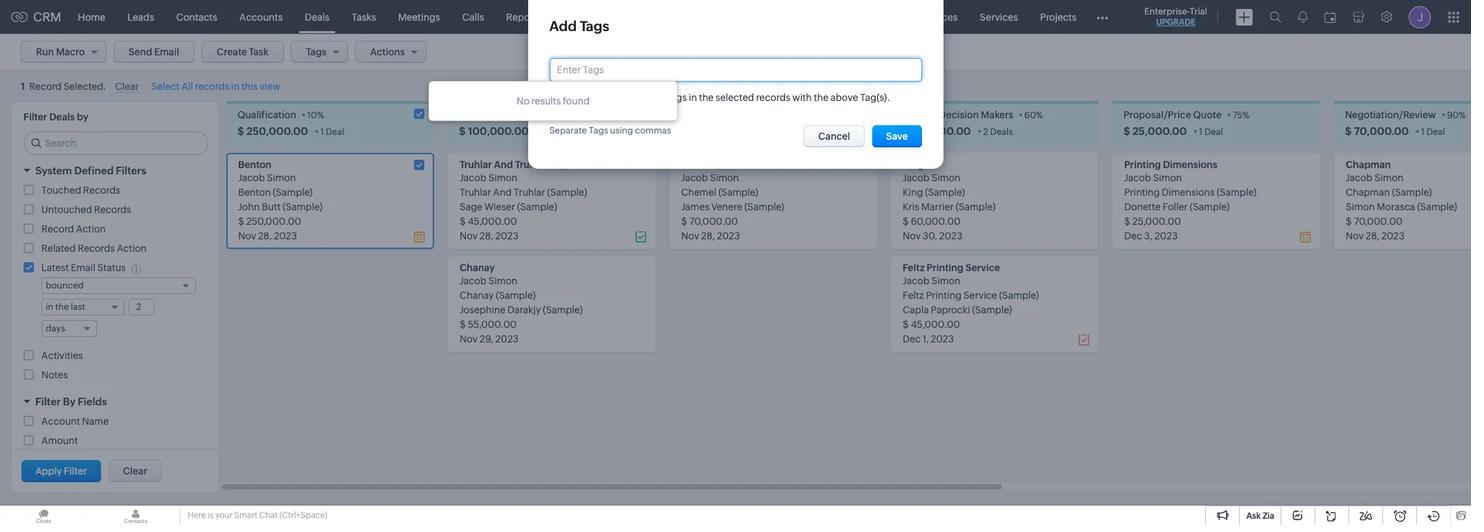 Task type: vqa. For each thing, say whether or not it's contained in the screenshot.
Create Deal
yes



Task type: locate. For each thing, give the bounding box(es) containing it.
1 vertical spatial feltz
[[903, 290, 924, 301]]

create for create deal
[[1275, 46, 1305, 57]]

2 horizontal spatial 1 deal
[[1421, 127, 1445, 137]]

simon down truhlar and truhlar attys link
[[489, 173, 518, 184]]

0 horizontal spatial create
[[217, 46, 247, 57]]

jacob down chanay link
[[460, 276, 487, 287]]

nov inside king jacob simon king (sample) kris marrier (sample) $ 60,000.00 nov 30, 2023
[[903, 231, 921, 242]]

0 vertical spatial 25,000.00
[[1133, 126, 1187, 137]]

2023 inside 'printing dimensions jacob simon printing dimensions (sample) donette foller (sample) $ 25,000.00 dec 3, 2023'
[[1155, 231, 1178, 242]]

None field
[[549, 58, 922, 82]]

$ 70,000.00 down negotiation/review
[[1345, 126, 1409, 137]]

0 vertical spatial dec
[[1124, 231, 1142, 242]]

chanay
[[460, 263, 495, 274], [460, 290, 494, 301]]

1 down quote
[[1199, 127, 1203, 137]]

1 vertical spatial email
[[71, 263, 95, 274]]

2 28, from the left
[[701, 231, 715, 242]]

2 250,000.00 from the top
[[246, 216, 301, 227]]

filter inside dropdown button
[[35, 396, 61, 408]]

70,000.00 down value proposition
[[690, 126, 744, 137]]

tags up value
[[666, 92, 687, 103]]

1 the from the left
[[699, 92, 714, 103]]

4 % from the left
[[1036, 110, 1043, 121]]

2 horizontal spatial 28,
[[1366, 231, 1380, 242]]

2 chanay from the top
[[460, 290, 494, 301]]

% for $ 100,000.00
[[550, 110, 557, 121]]

5 % from the left
[[1243, 110, 1250, 121]]

0 horizontal spatial email
[[71, 263, 95, 274]]

40
[[771, 110, 783, 121]]

$ down proposal/price
[[1124, 126, 1130, 137]]

0 horizontal spatial 1 deal
[[320, 127, 344, 137]]

2 deals down "20 %"
[[541, 127, 571, 137]]

action
[[76, 224, 106, 235], [117, 243, 147, 254]]

touched records
[[41, 185, 120, 196]]

amount
[[41, 435, 78, 446]]

1 horizontal spatial $ 70,000.00
[[1345, 126, 1409, 137]]

250,000.00 down butt
[[246, 216, 301, 227]]

simon down chapman (sample) link
[[1346, 202, 1375, 213]]

2 actions from the left
[[1393, 46, 1428, 57]]

in
[[231, 81, 239, 92], [689, 92, 697, 103]]

45,000.00 inside feltz printing service jacob simon feltz printing service (sample) capla paprocki (sample) $ 45,000.00 dec 1, 2023
[[911, 319, 960, 330]]

deal inside 'create deal' button
[[1307, 46, 1328, 57]]

0 vertical spatial chanay
[[460, 263, 495, 274]]

dimensions up donette foller (sample) 'link'
[[1162, 187, 1215, 198]]

0 vertical spatial records
[[83, 185, 120, 196]]

1 horizontal spatial dec
[[1124, 231, 1142, 242]]

records down defined
[[83, 185, 120, 196]]

deal right '$ 250,000.00' at the top of the page
[[326, 127, 344, 137]]

(sample) down feltz printing service (sample) link
[[972, 305, 1012, 316]]

0 vertical spatial chapman
[[1346, 159, 1391, 171]]

28, down james
[[701, 231, 715, 242]]

0 vertical spatial king
[[903, 159, 924, 171]]

2 down 20
[[541, 127, 546, 137]]

1 deal down quote
[[1199, 127, 1223, 137]]

1 1 deal from the left
[[320, 127, 344, 137]]

1 down negotiation/review
[[1421, 127, 1425, 137]]

tasks link
[[341, 0, 387, 34]]

2 25,000.00 from the top
[[1132, 216, 1181, 227]]

$ down james
[[681, 216, 687, 227]]

action up related records action
[[76, 224, 106, 235]]

name
[[82, 416, 109, 427]]

the
[[699, 92, 714, 103], [814, 92, 829, 103]]

darakjy
[[507, 305, 541, 316]]

1 vertical spatial chapman
[[1346, 187, 1390, 198]]

2 for $ 100,000.00
[[541, 127, 546, 137]]

(sample) up donette foller (sample) 'link'
[[1217, 187, 1257, 198]]

nov inside chemel jacob simon chemel (sample) james venere (sample) $ 70,000.00 nov 28, 2023
[[681, 231, 699, 242]]

chapman down the chapman link at the top of page
[[1346, 187, 1390, 198]]

filters
[[116, 165, 146, 177]]

simon up king (sample) link
[[932, 173, 961, 184]]

1 horizontal spatial 45,000.00
[[911, 319, 960, 330]]

0 horizontal spatial $ 70,000.00
[[681, 126, 744, 137]]

1 horizontal spatial 1 deal
[[1199, 127, 1223, 137]]

0 horizontal spatial 45,000.00
[[468, 216, 517, 227]]

records right the all
[[195, 81, 229, 92]]

enterprise-
[[1145, 6, 1190, 17]]

$ inside feltz printing service jacob simon feltz printing service (sample) capla paprocki (sample) $ 45,000.00 dec 1, 2023
[[903, 319, 909, 330]]

0 horizontal spatial 2 deals
[[541, 127, 571, 137]]

leads
[[127, 11, 154, 23]]

select
[[151, 81, 180, 92]]

jacob down king link
[[903, 173, 930, 184]]

jacob inside chemel jacob simon chemel (sample) james venere (sample) $ 70,000.00 nov 28, 2023
[[681, 173, 708, 184]]

$ 70,000.00 down value proposition
[[681, 126, 744, 137]]

king link
[[903, 159, 924, 171]]

clear down send
[[115, 81, 139, 92]]

1 2 deals from the left
[[541, 127, 571, 137]]

1 vertical spatial king
[[903, 187, 923, 198]]

deal for $ 250,000.00
[[326, 127, 344, 137]]

morasca
[[1377, 202, 1415, 213]]

chats image
[[0, 506, 87, 526]]

send email
[[129, 46, 179, 57]]

1 horizontal spatial 28,
[[701, 231, 715, 242]]

1 vertical spatial records
[[94, 204, 131, 216]]

king down save on the top right of page
[[903, 159, 924, 171]]

printing
[[1124, 159, 1161, 171], [1124, 187, 1160, 198], [927, 263, 964, 274], [926, 290, 962, 301]]

1 28, from the left
[[480, 231, 493, 242]]

here
[[188, 511, 206, 521]]

100,000.00
[[468, 126, 529, 137]]

dec inside feltz printing service jacob simon feltz printing service (sample) capla paprocki (sample) $ 45,000.00 dec 1, 2023
[[903, 334, 921, 345]]

3 28, from the left
[[1366, 231, 1380, 242]]

None text field
[[129, 300, 154, 315]]

the up value
[[699, 92, 714, 103]]

28, inside chapman jacob simon chapman (sample) simon morasca (sample) $ 70,000.00 nov 28, 2023
[[1366, 231, 1380, 242]]

dec left 1,
[[903, 334, 921, 345]]

2 2 deals from the left
[[983, 127, 1013, 137]]

smart
[[234, 511, 258, 521]]

70,000.00 down morasca
[[1354, 216, 1403, 227]]

simon inside chanay jacob simon chanay (sample) josephine darakjy (sample) $ 55,000.00 nov 29, 2023
[[489, 276, 518, 287]]

email for latest
[[71, 263, 95, 274]]

jacob inside chanay jacob simon chanay (sample) josephine darakjy (sample) $ 55,000.00 nov 29, 2023
[[460, 276, 487, 287]]

28, for chapman jacob simon chapman (sample) simon morasca (sample) $ 70,000.00 nov 28, 2023
[[1366, 231, 1380, 242]]

chanay (sample) link
[[460, 290, 536, 301]]

1 horizontal spatial the
[[814, 92, 829, 103]]

(sample) right venere
[[744, 202, 784, 213]]

6 % from the left
[[1459, 110, 1466, 121]]

3 1 deal from the left
[[1421, 127, 1445, 137]]

1 deal down 10 %
[[320, 127, 344, 137]]

filter by fields
[[35, 396, 107, 408]]

truhlar and truhlar attys jacob simon truhlar and truhlar (sample) sage wieser (sample) $ 45,000.00 nov 28, 2023
[[460, 159, 587, 242]]

tag(s).
[[860, 92, 890, 103]]

create task button
[[201, 41, 284, 63]]

1 deal for $ 25,000.00
[[1199, 127, 1223, 137]]

2023 inside chanay jacob simon chanay (sample) josephine darakjy (sample) $ 55,000.00 nov 29, 2023
[[495, 334, 519, 345]]

45,000.00
[[468, 216, 517, 227], [911, 319, 960, 330]]

nov
[[460, 231, 478, 242], [681, 231, 699, 242], [903, 231, 921, 242], [1346, 231, 1364, 242], [460, 334, 478, 345]]

chapman up chapman (sample) link
[[1346, 159, 1391, 171]]

(sample) down benton (sample) 'link'
[[283, 202, 323, 213]]

250,000.00 down qualification
[[246, 126, 308, 137]]

1
[[21, 81, 25, 92], [320, 127, 324, 137], [1199, 127, 1203, 137], [1421, 127, 1425, 137]]

attys
[[550, 159, 574, 171]]

0 horizontal spatial actions
[[370, 46, 405, 57]]

simon up chanay (sample) link
[[489, 276, 518, 287]]

28, down wieser
[[480, 231, 493, 242]]

(sample)
[[273, 187, 313, 198], [547, 187, 587, 198], [718, 187, 758, 198], [925, 187, 965, 198], [1217, 187, 1257, 198], [1392, 187, 1432, 198], [283, 202, 323, 213], [517, 202, 557, 213], [744, 202, 784, 213], [956, 202, 996, 213], [1190, 202, 1230, 213], [1417, 202, 1457, 213], [496, 290, 536, 301], [999, 290, 1039, 301], [543, 305, 583, 316], [972, 305, 1012, 316]]

2 vertical spatial records
[[78, 243, 115, 254]]

accounts
[[239, 11, 283, 23]]

1 2 from the left
[[541, 127, 546, 137]]

2023 down sage wieser (sample) link
[[495, 231, 519, 242]]

$ down john
[[238, 216, 244, 227]]

0 horizontal spatial dec
[[903, 334, 921, 345]]

2 deals for 105,000.00
[[983, 127, 1013, 137]]

add tags
[[549, 18, 609, 34]]

action up 'status'
[[117, 243, 147, 254]]

70,000.00 down negotiation/review
[[1354, 126, 1409, 137]]

printing down 30,
[[927, 263, 964, 274]]

1 vertical spatial service
[[964, 290, 997, 301]]

touched
[[41, 185, 81, 196]]

1 vertical spatial and
[[493, 187, 512, 198]]

3 % from the left
[[783, 110, 790, 121]]

28, inside chemel jacob simon chemel (sample) james venere (sample) $ 70,000.00 nov 28, 2023
[[701, 231, 715, 242]]

1 vertical spatial chemel
[[681, 187, 717, 198]]

jacob up capla
[[903, 276, 930, 287]]

chanay up josephine
[[460, 290, 494, 301]]

invoices
[[920, 11, 958, 23]]

1 for $ 25,000.00
[[1199, 127, 1203, 137]]

chanay up chanay (sample) link
[[460, 263, 495, 274]]

accounts link
[[228, 0, 294, 34]]

deal for $ 25,000.00
[[1205, 127, 1223, 137]]

2 2 from the left
[[983, 127, 988, 137]]

nov inside truhlar and truhlar attys jacob simon truhlar and truhlar (sample) sage wieser (sample) $ 45,000.00 nov 28, 2023
[[460, 231, 478, 242]]

Enter Tags text field
[[557, 64, 897, 75]]

email
[[154, 46, 179, 57], [71, 263, 95, 274]]

0 vertical spatial 250,000.00
[[246, 126, 308, 137]]

any
[[611, 92, 627, 103]]

send
[[129, 46, 152, 57]]

record action
[[41, 224, 106, 235]]

2023 inside feltz printing service jacob simon feltz printing service (sample) capla paprocki (sample) $ 45,000.00 dec 1, 2023
[[931, 334, 954, 345]]

2 $ 70,000.00 from the left
[[1345, 126, 1409, 137]]

dec
[[1124, 231, 1142, 242], [903, 334, 921, 345]]

2023 right 3,
[[1155, 231, 1178, 242]]

simon down 'printing dimensions' link
[[1153, 173, 1182, 184]]

system defined filters button
[[11, 159, 219, 183]]

jacob down chemel link
[[681, 173, 708, 184]]

nov down sage
[[460, 231, 478, 242]]

1 actions from the left
[[370, 46, 405, 57]]

nov left 29,
[[460, 334, 478, 345]]

0 vertical spatial feltz
[[903, 263, 925, 274]]

kris marrier (sample) link
[[903, 202, 996, 213]]

chapman jacob simon chapman (sample) simon morasca (sample) $ 70,000.00 nov 28, 2023
[[1346, 159, 1457, 242]]

2 deals
[[541, 127, 571, 137], [983, 127, 1013, 137]]

1 vertical spatial 25,000.00
[[1132, 216, 1181, 227]]

55,000.00
[[468, 319, 517, 330]]

king jacob simon king (sample) kris marrier (sample) $ 60,000.00 nov 30, 2023
[[903, 159, 996, 242]]

tags
[[580, 18, 609, 34], [306, 46, 327, 57], [666, 92, 687, 103], [589, 125, 608, 136]]

jacob inside chapman jacob simon chapman (sample) simon morasca (sample) $ 70,000.00 nov 28, 2023
[[1346, 173, 1373, 184]]

deal down negotiation/review
[[1427, 127, 1445, 137]]

nov down james
[[681, 231, 699, 242]]

actions down tasks link
[[370, 46, 405, 57]]

paprocki
[[931, 305, 970, 316]]

filter right apply
[[64, 466, 87, 477]]

1,
[[923, 334, 929, 345]]

overwrite
[[564, 92, 609, 103]]

2 create from the left
[[1275, 46, 1305, 57]]

0 vertical spatial filter
[[24, 112, 47, 123]]

feltz printing service link
[[903, 263, 1000, 274]]

dimensions up printing dimensions (sample) link in the right of the page
[[1163, 159, 1218, 171]]

2023 down venere
[[717, 231, 740, 242]]

1 chemel from the top
[[681, 159, 717, 171]]

0 vertical spatial chemel
[[681, 159, 717, 171]]

in up value
[[689, 92, 697, 103]]

invoices link
[[909, 0, 969, 34]]

$ down kris
[[903, 216, 909, 227]]

45,000.00 down wieser
[[468, 216, 517, 227]]

2 % from the left
[[550, 110, 557, 121]]

truhlar
[[460, 159, 492, 171], [515, 159, 547, 171], [460, 187, 491, 198], [514, 187, 545, 198]]

jacob down the chapman link at the top of page
[[1346, 173, 1373, 184]]

2 vertical spatial filter
[[64, 466, 87, 477]]

cancel button
[[804, 125, 865, 147]]

1 vertical spatial 250,000.00
[[246, 216, 301, 227]]

0 horizontal spatial 28,
[[480, 231, 493, 242]]

benton
[[238, 187, 271, 198]]

deals
[[305, 11, 330, 23], [49, 112, 75, 123], [548, 127, 571, 137], [990, 127, 1013, 137]]

tasks
[[352, 11, 376, 23]]

truhlar up sage wieser (sample) link
[[514, 187, 545, 198]]

notes
[[41, 369, 68, 381]]

chemel
[[681, 159, 717, 171], [681, 187, 717, 198]]

needs
[[459, 110, 488, 121]]

2023 right 1,
[[931, 334, 954, 345]]

20 %
[[538, 110, 557, 121]]

$ down josephine
[[460, 319, 466, 330]]

2 king from the top
[[903, 187, 923, 198]]

2 1 deal from the left
[[1199, 127, 1223, 137]]

$ down "needs"
[[459, 126, 466, 137]]

$ up the chapman link at the top of page
[[1345, 126, 1352, 137]]

jacob inside truhlar and truhlar attys jacob simon truhlar and truhlar (sample) sage wieser (sample) $ 45,000.00 nov 28, 2023
[[460, 173, 487, 184]]

1 horizontal spatial create
[[1275, 46, 1305, 57]]

0 horizontal spatial action
[[76, 224, 106, 235]]

$ down donette
[[1124, 216, 1131, 227]]

0 horizontal spatial the
[[699, 92, 714, 103]]

70,000.00
[[690, 126, 744, 137], [1354, 126, 1409, 137], [689, 216, 738, 227], [1354, 216, 1403, 227]]

1 create from the left
[[217, 46, 247, 57]]

selected
[[716, 92, 754, 103]]

simon down feltz printing service link
[[932, 276, 961, 287]]

truhlar and truhlar attys link
[[460, 159, 574, 171]]

signals element
[[1290, 0, 1316, 34]]

(sample) right morasca
[[1417, 202, 1457, 213]]

1 vertical spatial dec
[[903, 334, 921, 345]]

deal down signals 'image'
[[1307, 46, 1328, 57]]

records for related
[[78, 243, 115, 254]]

60
[[1024, 110, 1036, 121]]

2 down makers
[[983, 127, 988, 137]]

28,
[[480, 231, 493, 242], [701, 231, 715, 242], [1366, 231, 1380, 242]]

0 vertical spatial 45,000.00
[[468, 216, 517, 227]]

email right send
[[154, 46, 179, 57]]

simon inside king jacob simon king (sample) kris marrier (sample) $ 60,000.00 nov 30, 2023
[[932, 173, 961, 184]]

and up wieser
[[493, 187, 512, 198]]

1 horizontal spatial 2
[[983, 127, 988, 137]]

2 deals down makers
[[983, 127, 1013, 137]]

feltz up capla
[[903, 290, 924, 301]]

0 horizontal spatial 2
[[541, 127, 546, 137]]

capla paprocki (sample) link
[[903, 305, 1012, 316]]

1 down 10 %
[[320, 127, 324, 137]]

25,000.00 inside 'printing dimensions jacob simon printing dimensions (sample) donette foller (sample) $ 25,000.00 dec 3, 2023'
[[1132, 216, 1181, 227]]

jacob
[[460, 173, 487, 184], [681, 173, 708, 184], [903, 173, 930, 184], [1124, 173, 1151, 184], [1346, 173, 1373, 184], [460, 276, 487, 287], [903, 276, 930, 287]]

2 feltz from the top
[[903, 290, 924, 301]]

10
[[307, 110, 317, 121]]

1 vertical spatial filter
[[35, 396, 61, 408]]

1 vertical spatial clear
[[123, 466, 147, 477]]

250,000.00 inside benton (sample) john butt (sample) $ 250,000.00
[[246, 216, 301, 227]]

email inside button
[[154, 46, 179, 57]]

deals left tasks
[[305, 11, 330, 23]]

1 horizontal spatial email
[[154, 46, 179, 57]]

1 horizontal spatial actions
[[1393, 46, 1428, 57]]

0 vertical spatial action
[[76, 224, 106, 235]]

2023 right 30,
[[939, 231, 963, 242]]

records up latest email status
[[78, 243, 115, 254]]

1 vertical spatial action
[[117, 243, 147, 254]]

john butt (sample) link
[[238, 202, 323, 213]]

nov inside chapman jacob simon chapman (sample) simon morasca (sample) $ 70,000.00 nov 28, 2023
[[1346, 231, 1364, 242]]

0 vertical spatial dimensions
[[1163, 159, 1218, 171]]

dec left 3,
[[1124, 231, 1142, 242]]

(sample) up john butt (sample) link
[[273, 187, 313, 198]]

chemel up james
[[681, 187, 717, 198]]

filter down "record"
[[24, 112, 47, 123]]

$ 250,000.00
[[237, 126, 308, 137]]

makers
[[981, 110, 1014, 121]]

1 vertical spatial 45,000.00
[[911, 319, 960, 330]]

1 vertical spatial chanay
[[460, 290, 494, 301]]

clear up contacts image
[[123, 466, 147, 477]]

1 25,000.00 from the top
[[1133, 126, 1187, 137]]

0 vertical spatial email
[[154, 46, 179, 57]]

1 horizontal spatial 2 deals
[[983, 127, 1013, 137]]

here is your smart chat (ctrl+space)
[[188, 511, 327, 521]]

deals left by
[[49, 112, 75, 123]]

75
[[1233, 110, 1243, 121]]

commas
[[635, 125, 671, 136]]

$ down sage
[[460, 216, 466, 227]]

fields
[[78, 396, 107, 408]]

filter inside button
[[64, 466, 87, 477]]

butt
[[262, 202, 281, 213]]

truhlar and truhlar (sample) link
[[460, 187, 587, 198]]



Task type: describe. For each thing, give the bounding box(es) containing it.
3,
[[1144, 231, 1153, 242]]

1 250,000.00 from the top
[[246, 126, 308, 137]]

jacob inside 'printing dimensions jacob simon printing dimensions (sample) donette foller (sample) $ 25,000.00 dec 3, 2023'
[[1124, 173, 1151, 184]]

simon inside 'printing dimensions jacob simon printing dimensions (sample) donette foller (sample) $ 25,000.00 dec 3, 2023'
[[1153, 173, 1182, 184]]

crm
[[33, 10, 61, 24]]

related records action
[[41, 243, 147, 254]]

kris
[[903, 202, 919, 213]]

75 %
[[1233, 110, 1250, 121]]

1 deal for $ 70,000.00
[[1421, 127, 1445, 137]]

signals image
[[1298, 11, 1308, 23]]

apply
[[35, 466, 62, 477]]

(sample) down printing dimensions (sample) link in the right of the page
[[1190, 202, 1230, 213]]

james venere (sample) link
[[681, 202, 784, 213]]

(sample) down attys in the top left of the page
[[547, 187, 587, 198]]

2 chapman from the top
[[1346, 187, 1390, 198]]

1 for $ 70,000.00
[[1421, 127, 1425, 137]]

latest
[[41, 263, 69, 274]]

% for $ 105,000.00
[[1036, 110, 1043, 121]]

analytics link
[[553, 0, 616, 34]]

2 chemel from the top
[[681, 187, 717, 198]]

(sample) up kris marrier (sample) link
[[925, 187, 965, 198]]

chemel (sample) link
[[681, 187, 758, 198]]

needs analysis
[[459, 110, 527, 121]]

0 vertical spatial and
[[494, 159, 513, 171]]

printing dimensions (sample) link
[[1124, 187, 1257, 198]]

benton (sample) link
[[238, 187, 313, 198]]

Search text field
[[24, 132, 208, 155]]

printing dimensions link
[[1124, 159, 1218, 171]]

truhlar down $ 100,000.00
[[460, 159, 492, 171]]

no
[[517, 96, 530, 107]]

quote
[[1193, 110, 1222, 121]]

70,000.00 inside chemel jacob simon chemel (sample) james venere (sample) $ 70,000.00 nov 28, 2023
[[689, 216, 738, 227]]

$ inside chapman jacob simon chapman (sample) simon morasca (sample) $ 70,000.00 nov 28, 2023
[[1346, 216, 1352, 227]]

separate tags using commas
[[549, 125, 671, 136]]

nov for negotiation/review
[[1346, 231, 1364, 242]]

email for send
[[154, 46, 179, 57]]

$ down identify
[[902, 126, 909, 137]]

related
[[41, 243, 76, 254]]

(sample) right marrier
[[956, 202, 996, 213]]

separate
[[549, 125, 587, 136]]

10 %
[[307, 110, 324, 121]]

1 % from the left
[[317, 110, 324, 121]]

70,000.00 inside chapman jacob simon chapman (sample) simon morasca (sample) $ 70,000.00 nov 28, 2023
[[1354, 216, 1403, 227]]

using
[[610, 125, 633, 136]]

simon inside feltz printing service jacob simon feltz printing service (sample) capla paprocki (sample) $ 45,000.00 dec 1, 2023
[[932, 276, 961, 287]]

john
[[238, 202, 260, 213]]

1 horizontal spatial in
[[689, 92, 697, 103]]

identify
[[902, 110, 937, 121]]

enterprise-trial upgrade
[[1145, 6, 1208, 27]]

dec inside 'printing dimensions jacob simon printing dimensions (sample) donette foller (sample) $ 25,000.00 dec 3, 2023'
[[1124, 231, 1142, 242]]

(sample) up james venere (sample) 'link'
[[718, 187, 758, 198]]

28, for chemel jacob simon chemel (sample) james venere (sample) $ 70,000.00 nov 28, 2023
[[701, 231, 715, 242]]

2 deals for 100,000.00
[[541, 127, 571, 137]]

105,000.00
[[911, 126, 971, 137]]

account name
[[41, 416, 109, 427]]

$ inside 'printing dimensions jacob simon printing dimensions (sample) donette foller (sample) $ 25,000.00 dec 3, 2023'
[[1124, 216, 1131, 227]]

1 chapman from the top
[[1346, 159, 1391, 171]]

proposal/price quote
[[1124, 110, 1222, 121]]

jacob inside king jacob simon king (sample) kris marrier (sample) $ 60,000.00 nov 30, 2023
[[903, 173, 930, 184]]

contacts image
[[92, 506, 179, 526]]

latest email status
[[41, 263, 126, 274]]

filter for filter deals by
[[24, 112, 47, 123]]

tags left using
[[589, 125, 608, 136]]

existing
[[629, 92, 664, 103]]

deals down makers
[[990, 127, 1013, 137]]

(sample) up capla paprocki (sample) link
[[999, 290, 1039, 301]]

jacob inside feltz printing service jacob simon feltz printing service (sample) capla paprocki (sample) $ 45,000.00 dec 1, 2023
[[903, 276, 930, 287]]

1 king from the top
[[903, 159, 924, 171]]

tags down deals link
[[306, 46, 327, 57]]

2 for $ 105,000.00
[[983, 127, 988, 137]]

1 chanay from the top
[[460, 263, 495, 274]]

defined
[[74, 165, 114, 177]]

chapman (sample) link
[[1346, 187, 1432, 198]]

90 %
[[1447, 110, 1466, 121]]

feltz printing service (sample) link
[[903, 290, 1039, 301]]

60,000.00
[[911, 216, 961, 227]]

0 horizontal spatial records
[[195, 81, 229, 92]]

1 record selected.
[[21, 81, 106, 92]]

2 the from the left
[[814, 92, 829, 103]]

$ inside chanay jacob simon chanay (sample) josephine darakjy (sample) $ 55,000.00 nov 29, 2023
[[460, 319, 466, 330]]

josephine
[[460, 305, 505, 316]]

record
[[29, 81, 62, 92]]

benton (sample) john butt (sample) $ 250,000.00
[[238, 187, 323, 227]]

truhlar up sage
[[460, 187, 491, 198]]

foller
[[1163, 202, 1188, 213]]

view
[[260, 81, 280, 92]]

1 for $ 250,000.00
[[320, 127, 324, 137]]

printing up donette
[[1124, 187, 1160, 198]]

90
[[1447, 110, 1459, 121]]

0 vertical spatial service
[[966, 263, 1000, 274]]

filter for filter by fields
[[35, 396, 61, 408]]

nov for value proposition
[[681, 231, 699, 242]]

(sample) up josephine darakjy (sample) link
[[496, 290, 536, 301]]

$ inside benton (sample) john butt (sample) $ 250,000.00
[[238, 216, 244, 227]]

simon up chapman (sample) link
[[1375, 173, 1404, 184]]

calls
[[462, 11, 484, 23]]

$ down value
[[681, 126, 687, 137]]

$ inside truhlar and truhlar attys jacob simon truhlar and truhlar (sample) sage wieser (sample) $ 45,000.00 nov 28, 2023
[[460, 216, 466, 227]]

1 vertical spatial dimensions
[[1162, 187, 1215, 198]]

2023 inside king jacob simon king (sample) kris marrier (sample) $ 60,000.00 nov 30, 2023
[[939, 231, 963, 242]]

overwrite any existing tags in the selected records with the above tag(s).
[[564, 92, 890, 103]]

ask zia
[[1247, 512, 1275, 521]]

king (sample) link
[[903, 187, 965, 198]]

printing down $ 25,000.00
[[1124, 159, 1161, 171]]

ask
[[1247, 512, 1261, 521]]

services link
[[969, 0, 1029, 34]]

30,
[[923, 231, 937, 242]]

% for $ 70,000.00
[[1459, 110, 1466, 121]]

1 left "record"
[[21, 81, 25, 92]]

(sample) right darakjy
[[543, 305, 583, 316]]

records for touched
[[83, 185, 120, 196]]

28, inside truhlar and truhlar attys jacob simon truhlar and truhlar (sample) sage wieser (sample) $ 45,000.00 nov 28, 2023
[[480, 231, 493, 242]]

with
[[792, 92, 812, 103]]

services
[[980, 11, 1018, 23]]

nov for identify decision makers
[[903, 231, 921, 242]]

projects link
[[1029, 0, 1088, 34]]

contacts
[[176, 11, 217, 23]]

(sample) down truhlar and truhlar (sample) link at left
[[517, 202, 557, 213]]

contacts link
[[165, 0, 228, 34]]

chanay link
[[460, 263, 495, 274]]

decision
[[939, 110, 979, 121]]

select all records in this view
[[151, 81, 280, 92]]

1 deal for $ 250,000.00
[[320, 127, 344, 137]]

0 horizontal spatial in
[[231, 81, 239, 92]]

$ down qualification
[[237, 126, 244, 137]]

2023 inside chemel jacob simon chemel (sample) james venere (sample) $ 70,000.00 nov 28, 2023
[[717, 231, 740, 242]]

deal for $ 70,000.00
[[1427, 127, 1445, 137]]

simon morasca (sample) link
[[1346, 202, 1457, 213]]

nov inside chanay jacob simon chanay (sample) josephine darakjy (sample) $ 55,000.00 nov 29, 2023
[[460, 334, 478, 345]]

run
[[36, 46, 54, 57]]

2023 inside chapman jacob simon chapman (sample) simon morasca (sample) $ 70,000.00 nov 28, 2023
[[1382, 231, 1405, 242]]

$ inside king jacob simon king (sample) kris marrier (sample) $ 60,000.00 nov 30, 2023
[[903, 216, 909, 227]]

printing up paprocki
[[926, 290, 962, 301]]

proposition
[[707, 110, 760, 121]]

1 horizontal spatial action
[[117, 243, 147, 254]]

found
[[563, 96, 590, 107]]

simon inside truhlar and truhlar attys jacob simon truhlar and truhlar (sample) sage wieser (sample) $ 45,000.00 nov 28, 2023
[[489, 173, 518, 184]]

chemel jacob simon chemel (sample) james venere (sample) $ 70,000.00 nov 28, 2023
[[681, 159, 784, 242]]

$ 105,000.00
[[902, 126, 971, 137]]

simon inside chemel jacob simon chemel (sample) james venere (sample) $ 70,000.00 nov 28, 2023
[[710, 173, 739, 184]]

1 $ 70,000.00 from the left
[[681, 126, 744, 137]]

deals down "20 %"
[[548, 127, 571, 137]]

1 horizontal spatial records
[[756, 92, 790, 103]]

% for $ 25,000.00
[[1243, 110, 1250, 121]]

josephine darakjy (sample) link
[[460, 305, 583, 316]]

account
[[41, 416, 80, 427]]

45,000.00 inside truhlar and truhlar attys jacob simon truhlar and truhlar (sample) sage wieser (sample) $ 45,000.00 nov 28, 2023
[[468, 216, 517, 227]]

(sample) up simon morasca (sample) link
[[1392, 187, 1432, 198]]

untouched
[[41, 204, 92, 216]]

no results found
[[517, 96, 590, 107]]

this
[[241, 81, 258, 92]]

truhlar up truhlar and truhlar (sample) link at left
[[515, 159, 547, 171]]

create deal button
[[1261, 41, 1342, 64]]

run macro button
[[21, 41, 106, 63]]

cancel
[[818, 131, 850, 142]]

qualification
[[237, 110, 296, 121]]

0 vertical spatial clear
[[115, 81, 139, 92]]

2023 inside truhlar and truhlar attys jacob simon truhlar and truhlar (sample) sage wieser (sample) $ 45,000.00 nov 28, 2023
[[495, 231, 519, 242]]

$ inside chemel jacob simon chemel (sample) james venere (sample) $ 70,000.00 nov 28, 2023
[[681, 216, 687, 227]]

is
[[208, 511, 214, 521]]

chat
[[259, 511, 278, 521]]

above
[[831, 92, 858, 103]]

records for untouched
[[94, 204, 131, 216]]

apply filter button
[[21, 461, 101, 483]]

venere
[[711, 202, 742, 213]]

1 feltz from the top
[[903, 263, 925, 274]]

activities
[[41, 350, 83, 361]]

chanay jacob simon chanay (sample) josephine darakjy (sample) $ 55,000.00 nov 29, 2023
[[460, 263, 583, 345]]

(ctrl+space)
[[279, 511, 327, 521]]

create for create task
[[217, 46, 247, 57]]

tags right add on the left top of page
[[580, 18, 609, 34]]

filter deals by
[[24, 112, 88, 123]]

save
[[886, 131, 908, 142]]

sage
[[460, 202, 483, 213]]



